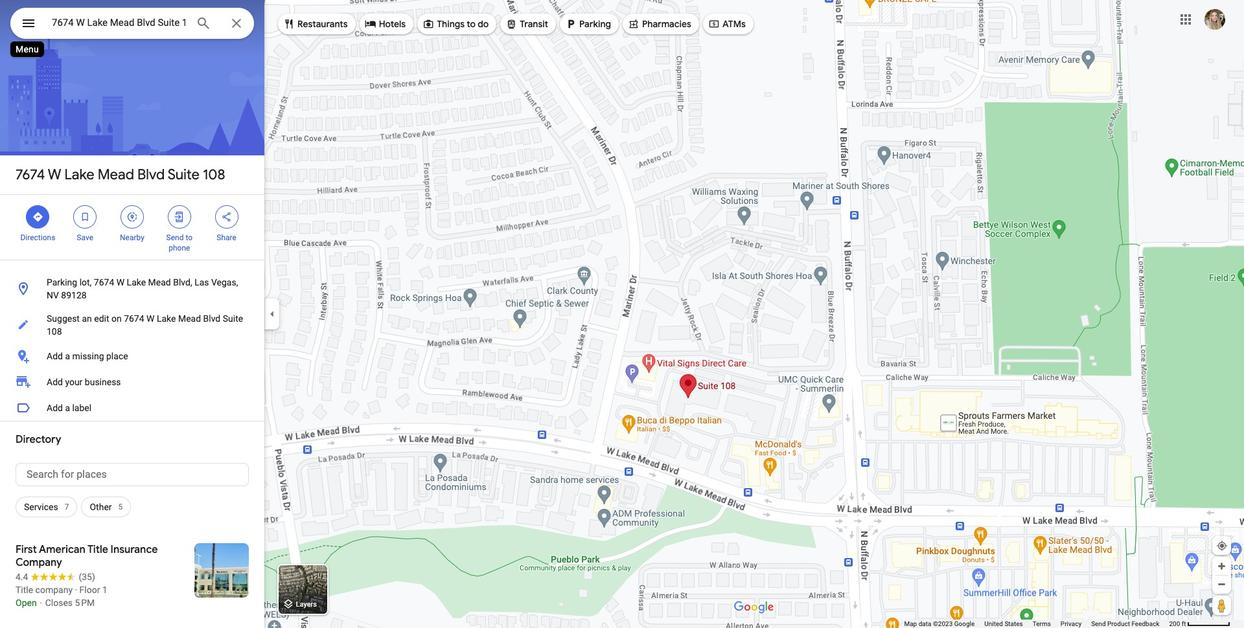 Task type: describe. For each thing, give the bounding box(es) containing it.
vegas,
[[211, 277, 238, 288]]

 things to do
[[423, 17, 489, 31]]

on
[[111, 314, 122, 324]]

 search field
[[10, 8, 254, 41]]

0 horizontal spatial lake
[[65, 166, 94, 184]]

to inside  things to do
[[467, 18, 476, 30]]


[[79, 210, 91, 224]]

 button
[[10, 8, 47, 41]]

suite inside suggest an edit on 7674 w lake mead blvd suite 108
[[223, 314, 243, 324]]

add your business link
[[0, 369, 264, 395]]

directory
[[16, 434, 61, 447]]


[[365, 17, 376, 31]]

send to phone
[[166, 233, 192, 253]]

missing
[[72, 351, 104, 362]]

hotels
[[379, 18, 406, 30]]

7674 W Lake Mead Blvd Suite 108, Las Vegas, NV 89128 field
[[10, 8, 254, 39]]

suggest an edit on 7674 w lake mead blvd suite 108
[[47, 314, 243, 337]]

first american title insurance company
[[16, 544, 158, 570]]

add a label button
[[0, 395, 264, 421]]

your
[[65, 377, 83, 388]]

share
[[217, 233, 236, 242]]

(35)
[[79, 572, 95, 583]]

closes
[[45, 598, 73, 609]]

company
[[16, 557, 62, 570]]

200
[[1169, 621, 1180, 628]]

business
[[85, 377, 121, 388]]

product
[[1108, 621, 1130, 628]]

 restaurants
[[283, 17, 348, 31]]

parking lot, 7674 w lake mead blvd, las vegas, nv 89128
[[47, 277, 238, 301]]

©2023
[[933, 621, 953, 628]]

terms button
[[1033, 620, 1051, 629]]

suggest an edit on 7674 w lake mead blvd suite 108 button
[[0, 307, 264, 343]]

other 5
[[90, 502, 123, 513]]

first
[[16, 544, 37, 557]]

add for add a label
[[47, 403, 63, 413]]

send product feedback button
[[1091, 620, 1160, 629]]

floor
[[79, 585, 100, 596]]

privacy
[[1061, 621, 1082, 628]]

lot,
[[79, 277, 92, 288]]

other
[[90, 502, 112, 513]]

things
[[437, 18, 465, 30]]

7
[[65, 503, 69, 512]]

suggest
[[47, 314, 80, 324]]

w inside parking lot, 7674 w lake mead blvd, las vegas, nv 89128
[[116, 277, 125, 288]]

services 7
[[24, 502, 69, 513]]


[[423, 17, 434, 31]]

0 horizontal spatial blvd
[[137, 166, 165, 184]]

 hotels
[[365, 17, 406, 31]]

0 vertical spatial w
[[48, 166, 61, 184]]

google account: michelle dermenjian  
(michelle.dermenjian@adept.ai) image
[[1205, 9, 1225, 30]]

add a missing place button
[[0, 343, 264, 369]]

zoom out image
[[1217, 580, 1227, 590]]


[[506, 17, 517, 31]]

send for send to phone
[[166, 233, 184, 242]]

feedback
[[1132, 621, 1160, 628]]

0 vertical spatial mead
[[98, 166, 134, 184]]

send for send product feedback
[[1091, 621, 1106, 628]]

title company · floor 1 open ⋅ closes 5 pm
[[16, 585, 107, 609]]

title inside title company · floor 1 open ⋅ closes 5 pm
[[16, 585, 33, 596]]

ft
[[1182, 621, 1186, 628]]

transit
[[520, 18, 548, 30]]

 pharmacies
[[628, 17, 691, 31]]

united states
[[985, 621, 1023, 628]]

american
[[39, 544, 85, 557]]

atms
[[723, 18, 746, 30]]

 parking
[[565, 17, 611, 31]]

directions
[[20, 233, 55, 242]]

0 vertical spatial 108
[[203, 166, 225, 184]]



Task type: locate. For each thing, give the bounding box(es) containing it.
2 vertical spatial add
[[47, 403, 63, 413]]

1 horizontal spatial suite
[[223, 314, 243, 324]]

open
[[16, 598, 37, 609]]

200 ft button
[[1169, 621, 1231, 628]]

parking lot, 7674 w lake mead blvd, las vegas, nv 89128 button
[[0, 271, 264, 307]]

none field inside the 7674 w lake mead blvd suite 108, las vegas, nv 89128 field
[[52, 15, 185, 30]]

2 horizontal spatial mead
[[178, 314, 201, 324]]

2 vertical spatial w
[[146, 314, 155, 324]]

w inside suggest an edit on 7674 w lake mead blvd suite 108
[[146, 314, 155, 324]]

add inside add your business link
[[47, 377, 63, 388]]

add for add a missing place
[[47, 351, 63, 362]]

a for missing
[[65, 351, 70, 362]]

data
[[919, 621, 932, 628]]

add left the 'missing'
[[47, 351, 63, 362]]


[[32, 210, 44, 224]]

add for add your business
[[47, 377, 63, 388]]

w
[[48, 166, 61, 184], [116, 277, 125, 288], [146, 314, 155, 324]]

1 horizontal spatial 108
[[203, 166, 225, 184]]

0 horizontal spatial parking
[[47, 277, 77, 288]]

lake up ''
[[65, 166, 94, 184]]

parking inside  parking
[[579, 18, 611, 30]]

4.4 stars 35 reviews image
[[16, 571, 95, 584]]

footer
[[904, 620, 1169, 629]]

7674 up 
[[16, 166, 45, 184]]

1 horizontal spatial send
[[1091, 621, 1106, 628]]

1 vertical spatial 108
[[47, 327, 62, 337]]

89128
[[61, 290, 87, 301]]

privacy button
[[1061, 620, 1082, 629]]

mead down 'blvd,'
[[178, 314, 201, 324]]

blvd,
[[173, 277, 192, 288]]

1
[[102, 585, 107, 596]]

phone
[[169, 244, 190, 253]]

0 vertical spatial suite
[[168, 166, 199, 184]]

0 horizontal spatial w
[[48, 166, 61, 184]]

save
[[77, 233, 93, 242]]

3 add from the top
[[47, 403, 63, 413]]

1 vertical spatial 7674
[[94, 277, 114, 288]]

1 vertical spatial blvd
[[203, 314, 220, 324]]

add a missing place
[[47, 351, 128, 362]]

⋅
[[39, 598, 43, 609]]

2 vertical spatial lake
[[157, 314, 176, 324]]

108 down suggest
[[47, 327, 62, 337]]

·
[[75, 585, 77, 596]]

nv
[[47, 290, 59, 301]]

0 horizontal spatial 7674
[[16, 166, 45, 184]]

5
[[118, 503, 123, 512]]

map data ©2023 google
[[904, 621, 975, 628]]

1 vertical spatial w
[[116, 277, 125, 288]]

add left your
[[47, 377, 63, 388]]

to left the do
[[467, 18, 476, 30]]

lake inside parking lot, 7674 w lake mead blvd, las vegas, nv 89128
[[127, 277, 146, 288]]

5 pm
[[75, 598, 95, 609]]

google maps element
[[0, 0, 1244, 629]]

services
[[24, 502, 58, 513]]

1 vertical spatial title
[[16, 585, 33, 596]]

united
[[985, 621, 1003, 628]]

none text field inside 7674 w lake mead blvd suite 108 'main content'
[[16, 463, 249, 487]]

edit
[[94, 314, 109, 324]]

mead inside suggest an edit on 7674 w lake mead blvd suite 108
[[178, 314, 201, 324]]

 atms
[[708, 17, 746, 31]]

title
[[87, 544, 108, 557], [16, 585, 33, 596]]


[[628, 17, 640, 31]]

1 horizontal spatial 7674
[[94, 277, 114, 288]]

company
[[35, 585, 73, 596]]

footer containing map data ©2023 google
[[904, 620, 1169, 629]]


[[126, 210, 138, 224]]

1 horizontal spatial w
[[116, 277, 125, 288]]

title up open
[[16, 585, 33, 596]]

mead left 'blvd,'
[[148, 277, 171, 288]]


[[283, 17, 295, 31]]

layers
[[296, 601, 317, 609]]

collapse side panel image
[[265, 307, 279, 321]]


[[21, 14, 36, 32]]

add a label
[[47, 403, 91, 413]]

parking inside parking lot, 7674 w lake mead blvd, las vegas, nv 89128
[[47, 277, 77, 288]]

nearby
[[120, 233, 144, 242]]

place
[[106, 351, 128, 362]]

0 vertical spatial lake
[[65, 166, 94, 184]]

200 ft
[[1169, 621, 1186, 628]]

blvd inside suggest an edit on 7674 w lake mead blvd suite 108
[[203, 314, 220, 324]]

1 vertical spatial add
[[47, 377, 63, 388]]

0 vertical spatial a
[[65, 351, 70, 362]]

1 horizontal spatial parking
[[579, 18, 611, 30]]

suite up  on the left top of page
[[168, 166, 199, 184]]

0 horizontal spatial 108
[[47, 327, 62, 337]]

0 vertical spatial send
[[166, 233, 184, 242]]

send inside 'button'
[[1091, 621, 1106, 628]]

add your business
[[47, 377, 121, 388]]

send
[[166, 233, 184, 242], [1091, 621, 1106, 628]]

title up (35)
[[87, 544, 108, 557]]

add left label
[[47, 403, 63, 413]]

1 horizontal spatial lake
[[127, 277, 146, 288]]

lake inside suggest an edit on 7674 w lake mead blvd suite 108
[[157, 314, 176, 324]]

las
[[194, 277, 209, 288]]

lake down parking lot, 7674 w lake mead blvd, las vegas, nv 89128
[[157, 314, 176, 324]]

to inside "send to phone"
[[186, 233, 192, 242]]

1 horizontal spatial to
[[467, 18, 476, 30]]

108 up 
[[203, 166, 225, 184]]

1 vertical spatial send
[[1091, 621, 1106, 628]]

send left product
[[1091, 621, 1106, 628]]

1 vertical spatial parking
[[47, 277, 77, 288]]

a left label
[[65, 403, 70, 413]]

7674 right on
[[124, 314, 144, 324]]

0 vertical spatial to
[[467, 18, 476, 30]]

7674 w lake mead blvd suite 108 main content
[[0, 0, 264, 629]]

title inside first american title insurance company
[[87, 544, 108, 557]]

map
[[904, 621, 917, 628]]

1 horizontal spatial mead
[[148, 277, 171, 288]]

parking right the  at the top of the page
[[579, 18, 611, 30]]

send product feedback
[[1091, 621, 1160, 628]]

do
[[478, 18, 489, 30]]

0 vertical spatial blvd
[[137, 166, 165, 184]]

lake
[[65, 166, 94, 184], [127, 277, 146, 288], [157, 314, 176, 324]]

2 a from the top
[[65, 403, 70, 413]]

4.4
[[16, 572, 28, 583]]

0 vertical spatial parking
[[579, 18, 611, 30]]


[[708, 17, 720, 31]]

None field
[[52, 15, 185, 30]]

google
[[954, 621, 975, 628]]

add inside add a missing place button
[[47, 351, 63, 362]]

pharmacies
[[642, 18, 691, 30]]

an
[[82, 314, 92, 324]]

0 vertical spatial 7674
[[16, 166, 45, 184]]

zoom in image
[[1217, 562, 1227, 572]]

0 horizontal spatial title
[[16, 585, 33, 596]]

1 vertical spatial mead
[[148, 277, 171, 288]]

0 vertical spatial title
[[87, 544, 108, 557]]

2 horizontal spatial 7674
[[124, 314, 144, 324]]

to
[[467, 18, 476, 30], [186, 233, 192, 242]]

blvd down las
[[203, 314, 220, 324]]

0 horizontal spatial send
[[166, 233, 184, 242]]

2 vertical spatial mead
[[178, 314, 201, 324]]

 transit
[[506, 17, 548, 31]]

send inside "send to phone"
[[166, 233, 184, 242]]

footer inside google maps element
[[904, 620, 1169, 629]]

show your location image
[[1216, 540, 1228, 552]]

terms
[[1033, 621, 1051, 628]]

1 vertical spatial a
[[65, 403, 70, 413]]

7674 right lot,
[[94, 277, 114, 288]]

actions for 7674 w lake mead blvd suite 108 region
[[0, 195, 264, 260]]

states
[[1005, 621, 1023, 628]]

parking up nv
[[47, 277, 77, 288]]

lake up suggest an edit on 7674 w lake mead blvd suite 108 button at left
[[127, 277, 146, 288]]

insurance
[[111, 544, 158, 557]]

show street view coverage image
[[1212, 596, 1231, 616]]

add inside add a label button
[[47, 403, 63, 413]]

mead up  at the top
[[98, 166, 134, 184]]

0 horizontal spatial mead
[[98, 166, 134, 184]]

None text field
[[16, 463, 249, 487]]

suite down vegas,
[[223, 314, 243, 324]]

send up phone
[[166, 233, 184, 242]]

blvd
[[137, 166, 165, 184], [203, 314, 220, 324]]

7674 w lake mead blvd suite 108
[[16, 166, 225, 184]]

1 add from the top
[[47, 351, 63, 362]]

108 inside suggest an edit on 7674 w lake mead blvd suite 108
[[47, 327, 62, 337]]

a for label
[[65, 403, 70, 413]]

to up phone
[[186, 233, 192, 242]]

blvd up  at the top
[[137, 166, 165, 184]]

label
[[72, 403, 91, 413]]

2 horizontal spatial lake
[[157, 314, 176, 324]]

7674 inside suggest an edit on 7674 w lake mead blvd suite 108
[[124, 314, 144, 324]]

2 vertical spatial 7674
[[124, 314, 144, 324]]

0 horizontal spatial to
[[186, 233, 192, 242]]

1 a from the top
[[65, 351, 70, 362]]

restaurants
[[297, 18, 348, 30]]

2 add from the top
[[47, 377, 63, 388]]


[[221, 210, 232, 224]]

7674
[[16, 166, 45, 184], [94, 277, 114, 288], [124, 314, 144, 324]]

0 horizontal spatial suite
[[168, 166, 199, 184]]

1 vertical spatial to
[[186, 233, 192, 242]]

united states button
[[985, 620, 1023, 629]]

1 horizontal spatial blvd
[[203, 314, 220, 324]]

1 horizontal spatial title
[[87, 544, 108, 557]]

0 vertical spatial add
[[47, 351, 63, 362]]

2 horizontal spatial w
[[146, 314, 155, 324]]

mead inside parking lot, 7674 w lake mead blvd, las vegas, nv 89128
[[148, 277, 171, 288]]

7674 inside parking lot, 7674 w lake mead blvd, las vegas, nv 89128
[[94, 277, 114, 288]]


[[565, 17, 577, 31]]

a left the 'missing'
[[65, 351, 70, 362]]

1 vertical spatial lake
[[127, 277, 146, 288]]


[[174, 210, 185, 224]]

1 vertical spatial suite
[[223, 314, 243, 324]]



Task type: vqa. For each thing, say whether or not it's contained in the screenshot.
Suggested trips from Charlotte Region
no



